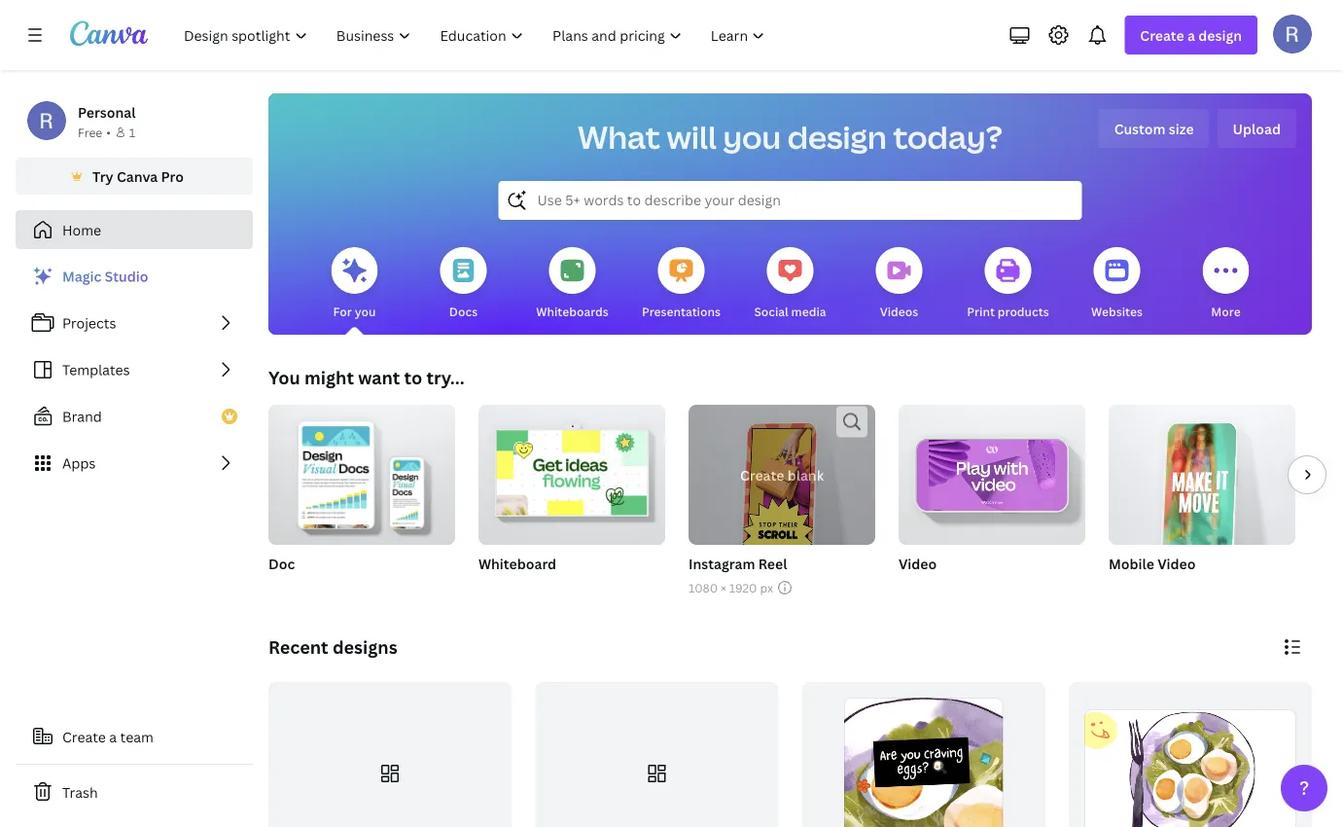 Task type: describe. For each thing, give the bounding box(es) containing it.
social media
[[755, 303, 827, 319]]

print
[[968, 303, 995, 319]]

1080
[[689, 579, 718, 596]]

try canva pro button
[[16, 158, 253, 195]]

whiteboard unlimited
[[479, 554, 557, 596]]

blank
[[788, 466, 824, 484]]

trash
[[62, 783, 98, 801]]

create a design button
[[1125, 16, 1258, 54]]

for you
[[333, 303, 376, 319]]

create for create a design
[[1141, 26, 1185, 44]]

upload button
[[1218, 109, 1297, 148]]

video group
[[899, 397, 1086, 597]]

brand link
[[16, 397, 253, 436]]

print products button
[[968, 234, 1050, 335]]

for you button
[[331, 234, 378, 335]]

trash link
[[16, 773, 253, 812]]

doc
[[269, 554, 295, 573]]

media
[[792, 303, 827, 319]]

group for video
[[899, 397, 1086, 545]]

what
[[578, 116, 661, 158]]

a for team
[[109, 727, 117, 746]]

templates link
[[16, 350, 253, 389]]

custom size
[[1115, 119, 1195, 138]]

free
[[78, 124, 102, 140]]

0 vertical spatial you
[[723, 116, 782, 158]]

magic studio link
[[16, 257, 253, 296]]

mobile video group
[[1109, 397, 1296, 597]]

to
[[404, 365, 422, 389]]

try...
[[427, 365, 465, 389]]

apps
[[62, 454, 96, 472]]

you
[[269, 365, 300, 389]]

top level navigation element
[[171, 16, 782, 54]]

social
[[755, 303, 789, 319]]

px
[[760, 579, 774, 596]]

ruby anderson image
[[1274, 14, 1313, 53]]

today?
[[894, 116, 1003, 158]]

personal
[[78, 103, 136, 121]]

video inside "group"
[[1158, 554, 1196, 573]]

pro
[[161, 167, 184, 185]]

try
[[93, 167, 114, 185]]

you inside button
[[355, 303, 376, 319]]

whiteboard
[[479, 554, 557, 573]]

projects link
[[16, 304, 253, 343]]

create for create a team
[[62, 727, 106, 746]]

list containing magic studio
[[16, 257, 253, 483]]

1080 × 1920 px
[[689, 579, 774, 596]]

for
[[333, 303, 352, 319]]

recent designs
[[269, 635, 398, 659]]

group for whiteboard
[[479, 397, 666, 545]]

instagram
[[689, 554, 756, 573]]

presentations
[[642, 303, 721, 319]]

create for create blank
[[741, 466, 785, 484]]

canva
[[117, 167, 158, 185]]

docs button
[[440, 234, 487, 335]]

custom size button
[[1099, 109, 1210, 148]]

custom
[[1115, 119, 1166, 138]]

•
[[106, 124, 111, 140]]

try canva pro
[[93, 167, 184, 185]]



Task type: vqa. For each thing, say whether or not it's contained in the screenshot.
that
no



Task type: locate. For each thing, give the bounding box(es) containing it.
1 vertical spatial design
[[788, 116, 887, 158]]

2 horizontal spatial create
[[1141, 26, 1185, 44]]

create left team
[[62, 727, 106, 746]]

want
[[358, 365, 400, 389]]

a
[[1188, 26, 1196, 44], [109, 727, 117, 746]]

magic
[[62, 267, 101, 286]]

team
[[120, 727, 154, 746]]

websites button
[[1092, 234, 1143, 335]]

brand
[[62, 407, 102, 426]]

list
[[16, 257, 253, 483]]

a up size
[[1188, 26, 1196, 44]]

products
[[998, 303, 1050, 319]]

None search field
[[499, 181, 1083, 220]]

video inside group
[[899, 554, 937, 573]]

will
[[667, 116, 717, 158]]

2 vertical spatial create
[[62, 727, 106, 746]]

docs
[[449, 303, 478, 319]]

1 video from the left
[[899, 554, 937, 573]]

whiteboard group
[[479, 397, 666, 597]]

upload
[[1233, 119, 1282, 138]]

4 group from the left
[[1109, 397, 1296, 556]]

create up custom size
[[1141, 26, 1185, 44]]

video
[[899, 554, 937, 573], [1158, 554, 1196, 573]]

studio
[[105, 267, 148, 286]]

design up the search search box
[[788, 116, 887, 158]]

create inside dropdown button
[[1141, 26, 1185, 44]]

group
[[269, 397, 455, 545], [479, 397, 666, 545], [899, 397, 1086, 545], [1109, 397, 1296, 556]]

unlimited
[[479, 579, 534, 596]]

1 vertical spatial you
[[355, 303, 376, 319]]

0 vertical spatial a
[[1188, 26, 1196, 44]]

create
[[1141, 26, 1185, 44], [741, 466, 785, 484], [62, 727, 106, 746]]

0 horizontal spatial a
[[109, 727, 117, 746]]

social media button
[[755, 234, 827, 335]]

1
[[129, 124, 136, 140]]

create inside group
[[741, 466, 785, 484]]

design inside dropdown button
[[1199, 26, 1243, 44]]

more button
[[1203, 234, 1250, 335]]

0 horizontal spatial create
[[62, 727, 106, 746]]

mobile
[[1109, 554, 1155, 573]]

0 horizontal spatial video
[[899, 554, 937, 573]]

design left ruby anderson icon at the top of the page
[[1199, 26, 1243, 44]]

a inside dropdown button
[[1188, 26, 1196, 44]]

videos
[[880, 303, 919, 319]]

apps link
[[16, 444, 253, 483]]

create a design
[[1141, 26, 1243, 44]]

1 horizontal spatial a
[[1188, 26, 1196, 44]]

magic studio
[[62, 267, 148, 286]]

0 vertical spatial design
[[1199, 26, 1243, 44]]

create blank
[[741, 466, 824, 484]]

create a team
[[62, 727, 154, 746]]

1 group from the left
[[269, 397, 455, 545]]

create blank group
[[689, 397, 876, 556]]

might
[[305, 365, 354, 389]]

2 video from the left
[[1158, 554, 1196, 573]]

instagram reel
[[689, 554, 788, 573]]

whiteboards
[[536, 303, 609, 319]]

what will you design today?
[[578, 116, 1003, 158]]

doc group
[[269, 397, 455, 597]]

videos button
[[876, 234, 923, 335]]

mobile video
[[1109, 554, 1196, 573]]

1 vertical spatial a
[[109, 727, 117, 746]]

0 horizontal spatial design
[[788, 116, 887, 158]]

you might want to try...
[[269, 365, 465, 389]]

1 horizontal spatial create
[[741, 466, 785, 484]]

projects
[[62, 314, 116, 332]]

group for doc
[[269, 397, 455, 545]]

create left blank
[[741, 466, 785, 484]]

reel
[[759, 554, 788, 573]]

create a team button
[[16, 717, 253, 756]]

websites
[[1092, 303, 1143, 319]]

size
[[1170, 119, 1195, 138]]

home link
[[16, 210, 253, 249]]

free •
[[78, 124, 111, 140]]

you
[[723, 116, 782, 158], [355, 303, 376, 319]]

1 vertical spatial create
[[741, 466, 785, 484]]

you right will
[[723, 116, 782, 158]]

0 vertical spatial create
[[1141, 26, 1185, 44]]

print products
[[968, 303, 1050, 319]]

1 horizontal spatial you
[[723, 116, 782, 158]]

0 horizontal spatial you
[[355, 303, 376, 319]]

presentations button
[[642, 234, 721, 335]]

more
[[1212, 303, 1241, 319]]

recent
[[269, 635, 329, 659]]

×
[[721, 579, 727, 596]]

1 horizontal spatial design
[[1199, 26, 1243, 44]]

a inside "button"
[[109, 727, 117, 746]]

2 group from the left
[[479, 397, 666, 545]]

Search search field
[[538, 182, 1044, 219]]

you right for
[[355, 303, 376, 319]]

group for mobile video
[[1109, 397, 1296, 556]]

a left team
[[109, 727, 117, 746]]

a for design
[[1188, 26, 1196, 44]]

designs
[[333, 635, 398, 659]]

1920
[[730, 579, 758, 596]]

1 horizontal spatial video
[[1158, 554, 1196, 573]]

templates
[[62, 361, 130, 379]]

1080 × 1920 px button
[[689, 578, 793, 597]]

instagram reel group
[[689, 397, 876, 597]]

whiteboards button
[[536, 234, 609, 335]]

home
[[62, 220, 101, 239]]

3 group from the left
[[899, 397, 1086, 545]]

design
[[1199, 26, 1243, 44], [788, 116, 887, 158]]

create inside "button"
[[62, 727, 106, 746]]



